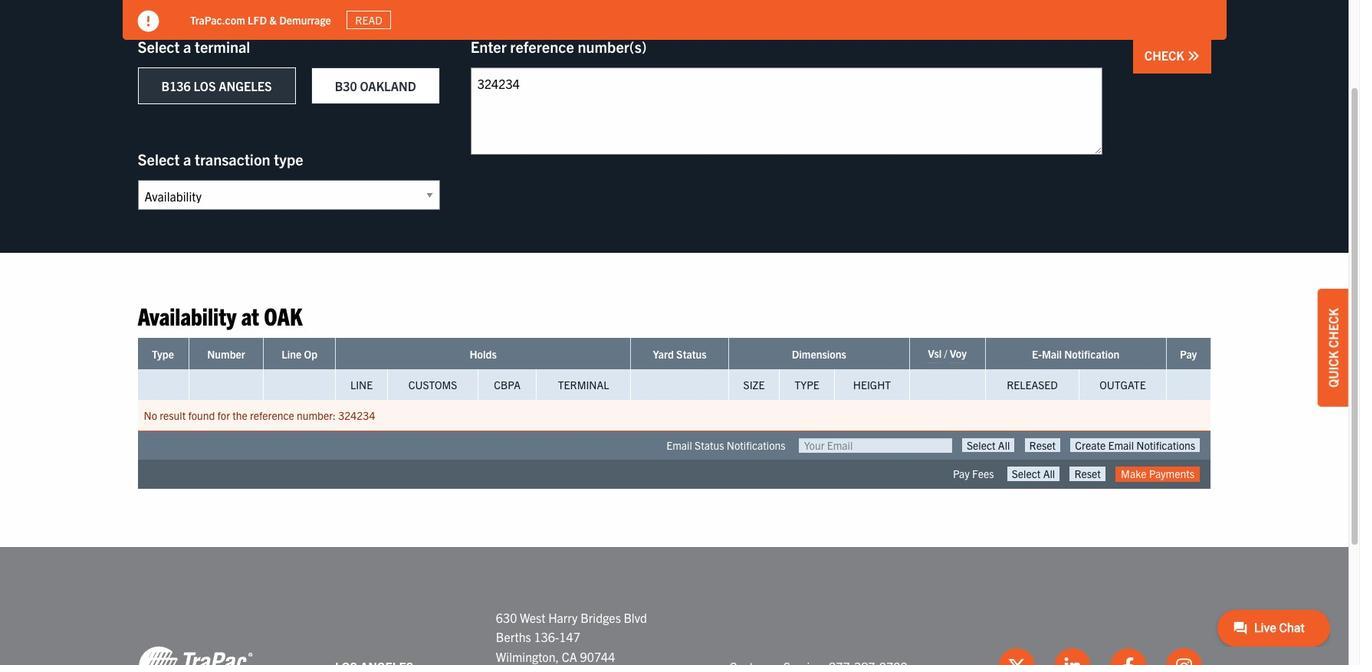 Task type: locate. For each thing, give the bounding box(es) containing it.
height
[[853, 378, 891, 392]]

check button
[[1133, 38, 1211, 74]]

1 horizontal spatial pay
[[1180, 348, 1197, 362]]

a
[[183, 37, 191, 56], [183, 150, 191, 169]]

0 horizontal spatial pay
[[953, 467, 970, 481]]

wilmington,
[[496, 649, 559, 665]]

b136 los angeles
[[161, 78, 272, 94]]

1 vertical spatial select
[[138, 150, 180, 169]]

630 west harry bridges blvd berths 136-147 wilmington, ca 90744
[[496, 610, 647, 665]]

yard status
[[653, 348, 707, 362]]

blvd
[[624, 610, 647, 626]]

1 horizontal spatial line
[[350, 378, 373, 392]]

select down solid image
[[138, 37, 180, 56]]

type down availability
[[152, 348, 174, 362]]

line up 324234
[[350, 378, 373, 392]]

line left op at left bottom
[[282, 348, 302, 362]]

line for line
[[350, 378, 373, 392]]

email
[[667, 439, 692, 453]]

pay
[[1180, 348, 1197, 362], [953, 467, 970, 481]]

0 vertical spatial status
[[677, 348, 707, 362]]

no
[[144, 409, 157, 423]]

status right yard
[[677, 348, 707, 362]]

select
[[138, 37, 180, 56], [138, 150, 180, 169]]

oakland
[[360, 78, 416, 94]]

0 vertical spatial check
[[1145, 48, 1188, 63]]

a left transaction
[[183, 150, 191, 169]]

bridges
[[581, 610, 621, 626]]

0 vertical spatial a
[[183, 37, 191, 56]]

berths
[[496, 630, 531, 645]]

1 horizontal spatial check
[[1326, 308, 1341, 348]]

147
[[559, 630, 580, 645]]

1 vertical spatial status
[[695, 439, 724, 453]]

a for transaction
[[183, 150, 191, 169]]

status right email
[[695, 439, 724, 453]]

1 select from the top
[[138, 37, 180, 56]]

1 a from the top
[[183, 37, 191, 56]]

west
[[520, 610, 546, 626]]

Enter reference number(s) text field
[[471, 67, 1103, 155]]

1 vertical spatial reference
[[250, 409, 294, 423]]

no result found for the reference number: 324234
[[144, 409, 375, 423]]

mail
[[1042, 348, 1062, 362]]

1 vertical spatial line
[[350, 378, 373, 392]]

quick check link
[[1318, 289, 1349, 407]]

0 horizontal spatial reference
[[250, 409, 294, 423]]

0 vertical spatial pay
[[1180, 348, 1197, 362]]

2 select from the top
[[138, 150, 180, 169]]

los angeles image
[[138, 646, 253, 666]]

status for email
[[695, 439, 724, 453]]

1 horizontal spatial type
[[795, 378, 820, 392]]

pay for pay fees
[[953, 467, 970, 481]]

0 vertical spatial reference
[[510, 37, 574, 56]]

select left transaction
[[138, 150, 180, 169]]

line
[[282, 348, 302, 362], [350, 378, 373, 392]]

None button
[[963, 439, 1015, 453], [1025, 439, 1061, 453], [1071, 439, 1200, 453], [1008, 467, 1060, 481], [1070, 467, 1106, 481], [963, 439, 1015, 453], [1025, 439, 1061, 453], [1071, 439, 1200, 453], [1008, 467, 1060, 481], [1070, 467, 1106, 481]]

1 vertical spatial a
[[183, 150, 191, 169]]

enter reference number(s)
[[471, 37, 647, 56]]

status
[[677, 348, 707, 362], [695, 439, 724, 453]]

0 vertical spatial type
[[152, 348, 174, 362]]

2 a from the top
[[183, 150, 191, 169]]

Your Email email field
[[799, 439, 952, 454]]

terminal
[[195, 37, 250, 56]]

e-
[[1032, 348, 1042, 362]]

found
[[188, 409, 215, 423]]

136-
[[534, 630, 559, 645]]

type
[[152, 348, 174, 362], [795, 378, 820, 392]]

reference right enter
[[510, 37, 574, 56]]

trapac.com
[[190, 13, 245, 27]]

demurrage
[[279, 13, 331, 27]]

1 vertical spatial type
[[795, 378, 820, 392]]

number:
[[297, 409, 336, 423]]

1 horizontal spatial reference
[[510, 37, 574, 56]]

dimensions
[[792, 348, 847, 362]]

check
[[1145, 48, 1188, 63], [1326, 308, 1341, 348]]

read link
[[346, 11, 391, 29]]

select a transaction type
[[138, 150, 303, 169]]

select a terminal
[[138, 37, 250, 56]]

0 horizontal spatial check
[[1145, 48, 1188, 63]]

0 vertical spatial select
[[138, 37, 180, 56]]

email status notifications
[[667, 439, 786, 453]]

reference
[[510, 37, 574, 56], [250, 409, 294, 423]]

availability at oak
[[138, 301, 303, 331]]

reference right the
[[250, 409, 294, 423]]

pay fees
[[953, 467, 994, 481]]

for
[[217, 409, 230, 423]]

0 horizontal spatial line
[[282, 348, 302, 362]]

0 vertical spatial line
[[282, 348, 302, 362]]

a left terminal
[[183, 37, 191, 56]]

1 vertical spatial pay
[[953, 467, 970, 481]]

type down dimensions
[[795, 378, 820, 392]]

footer
[[0, 547, 1349, 666]]



Task type: vqa. For each thing, say whether or not it's contained in the screenshot.
THE A for terminal
yes



Task type: describe. For each thing, give the bounding box(es) containing it.
b136
[[161, 78, 191, 94]]

payments
[[1149, 467, 1195, 481]]

e-mail notification
[[1032, 348, 1120, 362]]

/
[[945, 347, 948, 361]]

result
[[160, 409, 186, 423]]

voy
[[950, 347, 967, 361]]

los
[[194, 78, 216, 94]]

enter
[[471, 37, 507, 56]]

at
[[241, 301, 259, 331]]

pay for pay
[[1180, 348, 1197, 362]]

line op
[[282, 348, 318, 362]]

op
[[304, 348, 318, 362]]

holds
[[470, 348, 497, 362]]

transaction
[[195, 150, 270, 169]]

customs
[[409, 378, 457, 392]]

quick check
[[1326, 308, 1341, 388]]

solid image
[[1188, 50, 1200, 62]]

b30 oakland
[[335, 78, 416, 94]]

make
[[1121, 467, 1147, 481]]

solid image
[[138, 11, 159, 32]]

released
[[1007, 378, 1058, 392]]

ca
[[562, 649, 577, 665]]

terminal
[[558, 378, 609, 392]]

0 horizontal spatial type
[[152, 348, 174, 362]]

notification
[[1065, 348, 1120, 362]]

select for select a terminal
[[138, 37, 180, 56]]

vsl
[[928, 347, 942, 361]]

630
[[496, 610, 517, 626]]

select for select a transaction type
[[138, 150, 180, 169]]

fees
[[972, 467, 994, 481]]

line for line op
[[282, 348, 302, 362]]

footer containing 630 west harry bridges blvd
[[0, 547, 1349, 666]]

angeles
[[219, 78, 272, 94]]

&
[[269, 13, 276, 27]]

yard
[[653, 348, 674, 362]]

number(s)
[[578, 37, 647, 56]]

availability
[[138, 301, 237, 331]]

cbpa
[[494, 378, 521, 392]]

vsl / voy
[[928, 347, 967, 361]]

number
[[207, 348, 245, 362]]

324234
[[338, 409, 375, 423]]

90744
[[580, 649, 615, 665]]

type
[[274, 150, 303, 169]]

check inside button
[[1145, 48, 1188, 63]]

a for terminal
[[183, 37, 191, 56]]

lfd
[[247, 13, 267, 27]]

trapac.com lfd & demurrage
[[190, 13, 331, 27]]

make payments link
[[1116, 467, 1200, 482]]

status for yard
[[677, 348, 707, 362]]

b30
[[335, 78, 357, 94]]

read
[[355, 13, 382, 27]]

size
[[744, 378, 765, 392]]

oak
[[264, 301, 303, 331]]

1 vertical spatial check
[[1326, 308, 1341, 348]]

outgate
[[1100, 378, 1146, 392]]

notifications
[[727, 439, 786, 453]]

the
[[233, 409, 248, 423]]

harry
[[548, 610, 578, 626]]

quick
[[1326, 351, 1341, 388]]

make payments
[[1121, 467, 1195, 481]]



